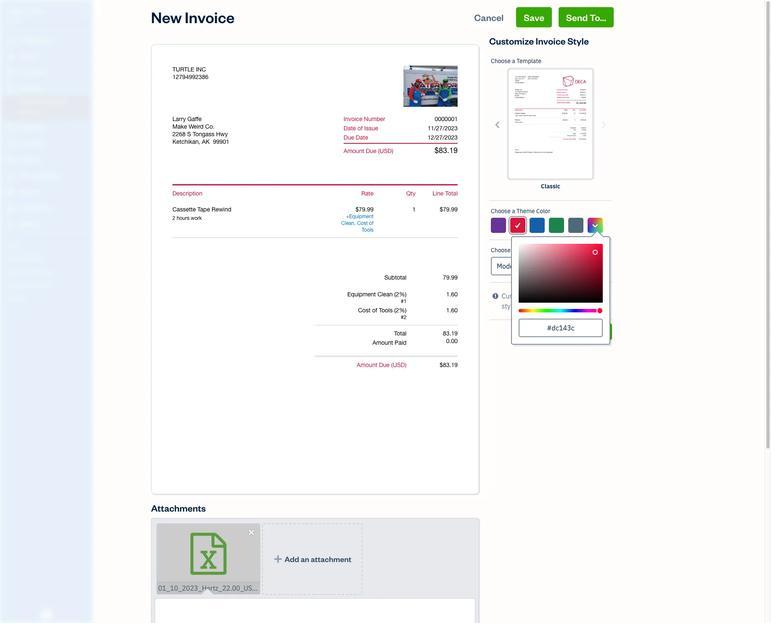 Task type: describe. For each thing, give the bounding box(es) containing it.
tongass
[[193, 131, 215, 138]]

,
[[355, 221, 356, 227]]

for
[[518, 302, 527, 311]]

weird
[[189, 123, 204, 130]]

Enter an Invoice # text field
[[435, 116, 458, 123]]

settings image
[[6, 296, 90, 302]]

0 vertical spatial total
[[446, 190, 458, 197]]

red image
[[514, 221, 522, 231]]

choose a font element
[[490, 240, 613, 283]]

Issue date in MM/DD/YYYY format text field
[[403, 125, 465, 132]]

1 vertical spatial date
[[356, 134, 368, 141]]

1 vertical spatial $83.19
[[440, 362, 458, 369]]

apps image
[[6, 242, 90, 248]]

choose a theme color
[[491, 208, 551, 215]]

0.00
[[447, 338, 458, 345]]

project image
[[5, 156, 16, 165]]

0 horizontal spatial usd
[[380, 148, 392, 155]]

1 vertical spatial (
[[392, 362, 393, 369]]

12/27/2023
[[428, 134, 458, 141]]

save
[[524, 11, 545, 23]]

style
[[568, 35, 589, 47]]

next image
[[599, 120, 609, 129]]

make
[[173, 123, 187, 130]]

add an attachment
[[285, 555, 352, 565]]

0 vertical spatial due
[[344, 134, 355, 141]]

hwy
[[216, 131, 228, 138]]

equipment for equipment clean
[[349, 214, 374, 220]]

gaffe
[[188, 116, 202, 123]]

2 horizontal spatial due
[[379, 362, 390, 369]]

equipment for equipment clean (2%) # 1 cost of tools (2%) # 2
[[348, 291, 376, 298]]

1 vertical spatial due
[[366, 148, 377, 155]]

turtle inc owner
[[7, 8, 44, 23]]

invoices
[[537, 302, 563, 311]]

font
[[517, 247, 529, 254]]

estimate image
[[5, 69, 16, 77]]

equipment clean (2%) # 1 cost of tools (2%) # 2
[[348, 291, 407, 321]]

client image
[[5, 53, 16, 61]]

add
[[285, 555, 299, 565]]

here link
[[564, 302, 578, 311]]

new invoice
[[151, 7, 235, 27]]

new
[[151, 7, 182, 27]]

1 1.60 from the top
[[447, 291, 458, 298]]

larry gaffe make weird co. 2268 s tongass hwy ketchikan, ak  99901
[[173, 116, 230, 145]]

choose a template
[[491, 57, 542, 65]]

Enter an Item Description text field
[[173, 215, 332, 222]]

choose for choose a template
[[491, 57, 511, 65]]

number
[[364, 116, 386, 123]]

description
[[173, 190, 203, 197]]

cost inside , cost of tools
[[357, 221, 368, 227]]

customize your logo and invoice style for all invoices
[[502, 292, 601, 311]]

1 horizontal spatial )
[[405, 362, 407, 369]]

qty
[[407, 190, 416, 197]]

of inside , cost of tools
[[369, 221, 374, 227]]

delete
[[405, 83, 423, 91]]

1 (2%) from the top
[[395, 291, 407, 298]]

delete attachment image
[[247, 528, 256, 538]]

ketchikan,
[[173, 139, 200, 145]]

2 # from the top
[[401, 315, 404, 321]]

customize for customize invoice style
[[490, 35, 534, 47]]

paid
[[395, 340, 407, 347]]

choose for choose a theme color
[[491, 208, 511, 215]]

plus image
[[273, 556, 283, 564]]

+
[[346, 214, 349, 220]]

a for template
[[512, 57, 516, 65]]

style
[[502, 302, 517, 311]]

total inside total amount paid
[[394, 331, 407, 337]]

logo
[[550, 292, 565, 301]]

equipment clean
[[342, 214, 374, 227]]

a for theme
[[512, 208, 516, 215]]

previous image
[[493, 120, 503, 129]]

tools inside , cost of tools
[[362, 227, 374, 233]]

1 vertical spatial usd
[[393, 362, 405, 369]]

12/27/2023 button
[[421, 134, 465, 141]]

co.
[[205, 123, 215, 130]]

01_10_2023_hertz_22.00_usd.xlsx
[[158, 585, 270, 593]]

saturation and brightness selector. use up, down, left and right arrow keys to select. application
[[519, 244, 603, 303]]

items and services image
[[6, 269, 90, 275]]

cost inside 'equipment clean (2%) # 1 cost of tools (2%) # 2'
[[358, 307, 371, 314]]

0 vertical spatial )
[[392, 148, 394, 155]]

turtle for customize invoice style
[[7, 8, 31, 16]]

here
[[564, 302, 578, 311]]

clean for equipment clean (2%) # 1 cost of tools (2%) # 2
[[378, 291, 393, 298]]

delete image
[[405, 83, 441, 91]]

modern
[[497, 262, 520, 271]]

send
[[567, 11, 588, 23]]

payment image
[[5, 124, 16, 133]]

1 vertical spatial cancel button
[[490, 324, 574, 341]]

to...
[[590, 11, 607, 23]]

report image
[[5, 220, 16, 229]]

0 vertical spatial amount
[[344, 148, 365, 155]]

freshbooks image
[[40, 611, 53, 621]]

classic
[[541, 183, 561, 190]]

save button
[[517, 7, 552, 27]]

0 vertical spatial amount due ( usd )
[[344, 148, 394, 155]]

tools inside 'equipment clean (2%) # 1 cost of tools (2%) # 2'
[[379, 307, 393, 314]]



Task type: vqa. For each thing, say whether or not it's contained in the screenshot.
bottom chevron large down image
no



Task type: locate. For each thing, give the bounding box(es) containing it.
0 vertical spatial 1.60
[[447, 291, 458, 298]]

a left font
[[512, 247, 516, 254]]

and
[[566, 292, 578, 301]]

due date
[[344, 134, 368, 141]]

0 horizontal spatial (
[[378, 148, 380, 155]]

0 horizontal spatial due
[[344, 134, 355, 141]]

0 horizontal spatial clean
[[342, 221, 355, 227]]

choose up modern
[[491, 247, 511, 254]]

send to...
[[567, 11, 607, 23]]

bank connections image
[[6, 282, 90, 289]]

0 vertical spatial $83.19
[[435, 146, 458, 155]]

exclamationcircle image
[[493, 291, 499, 301]]

a for font
[[512, 247, 516, 254]]

0 vertical spatial cost
[[357, 221, 368, 227]]

custom image
[[592, 221, 600, 231]]

1
[[404, 299, 407, 305]]

due
[[344, 134, 355, 141], [366, 148, 377, 155], [379, 362, 390, 369]]

invoice image
[[5, 85, 16, 93]]

amount due ( usd ) down due date
[[344, 148, 394, 155]]

2 (2%) from the top
[[395, 307, 407, 314]]

2 a from the top
[[512, 208, 516, 215]]

0 horizontal spatial inc
[[32, 8, 44, 16]]

(2%) up '1'
[[395, 291, 407, 298]]

#
[[401, 299, 404, 305], [401, 315, 404, 321]]

turtle up 12794992386
[[173, 66, 194, 73]]

inc
[[32, 8, 44, 16], [196, 66, 206, 73]]

invoice
[[185, 7, 235, 27], [536, 35, 566, 47], [344, 116, 363, 123], [579, 292, 601, 301]]

a left template
[[512, 57, 516, 65]]

0 vertical spatial choose
[[491, 57, 511, 65]]

equipment inside 'equipment clean (2%) # 1 cost of tools (2%) # 2'
[[348, 291, 376, 298]]

image
[[424, 83, 441, 91]]

cost
[[357, 221, 368, 227], [358, 307, 371, 314]]

1 vertical spatial total
[[394, 331, 407, 337]]

1 choose from the top
[[491, 57, 511, 65]]

1 horizontal spatial (
[[392, 362, 393, 369]]

0 vertical spatial customize
[[490, 35, 534, 47]]

total right line
[[446, 190, 458, 197]]

done button
[[579, 324, 613, 341]]

theme
[[517, 208, 535, 215]]

of inside 'equipment clean (2%) # 1 cost of tools (2%) # 2'
[[372, 307, 378, 314]]

usd down paid
[[393, 362, 405, 369]]

choose left template
[[491, 57, 511, 65]]

(2%)
[[395, 291, 407, 298], [395, 307, 407, 314]]

choose a font
[[491, 247, 529, 254]]

Font field
[[491, 257, 611, 276]]

choose for choose a font
[[491, 247, 511, 254]]

a left the theme
[[512, 208, 516, 215]]

12794992386
[[173, 74, 209, 80]]

an
[[301, 555, 310, 565]]

1 vertical spatial equipment
[[348, 291, 376, 298]]

turtle inside turtle inc 12794992386
[[173, 66, 194, 73]]

attachments
[[151, 503, 206, 515]]

2 vertical spatial choose
[[491, 247, 511, 254]]

choose a template element
[[490, 51, 613, 201]]

saturation: 91. brightness: 86. image
[[593, 250, 598, 255]]

due down "date of issue"
[[344, 134, 355, 141]]

1 a from the top
[[512, 57, 516, 65]]

customize up for on the top right of page
[[502, 292, 534, 301]]

0 vertical spatial a
[[512, 57, 516, 65]]

1 vertical spatial clean
[[378, 291, 393, 298]]

1 vertical spatial customize
[[502, 292, 534, 301]]

line
[[433, 190, 444, 197]]

2268
[[173, 131, 186, 138]]

1 horizontal spatial clean
[[378, 291, 393, 298]]

Color value field text field
[[519, 319, 603, 338]]

$83.19
[[435, 146, 458, 155], [440, 362, 458, 369]]

your
[[535, 292, 549, 301]]

tools up total amount paid
[[379, 307, 393, 314]]

1.60 down 79.99
[[447, 291, 458, 298]]

customize up 'choose a template'
[[490, 35, 534, 47]]

1 horizontal spatial total
[[446, 190, 458, 197]]

amount inside total amount paid
[[373, 340, 393, 347]]

(
[[378, 148, 380, 155], [392, 362, 393, 369]]

inc inside turtle inc 12794992386
[[196, 66, 206, 73]]

turtle
[[7, 8, 31, 16], [173, 66, 194, 73]]

2 vertical spatial a
[[512, 247, 516, 254]]

0 vertical spatial cancel
[[475, 11, 504, 23]]

of down "item rate (usd)" text field on the left top of the page
[[369, 221, 374, 227]]

owner
[[7, 17, 22, 23]]

usd down the number
[[380, 148, 392, 155]]

2
[[404, 315, 407, 321]]

clean down subtotal
[[378, 291, 393, 298]]

# down '1'
[[401, 315, 404, 321]]

Line Total (USD) text field
[[440, 206, 458, 213]]

0 horizontal spatial total
[[394, 331, 407, 337]]

0 vertical spatial inc
[[32, 8, 44, 16]]

0 vertical spatial clean
[[342, 221, 355, 227]]

1 vertical spatial cancel
[[520, 327, 544, 337]]

1 horizontal spatial usd
[[393, 362, 405, 369]]

usd
[[380, 148, 392, 155], [393, 362, 405, 369]]

Item Rate (USD) text field
[[355, 206, 374, 213]]

83.19 0.00
[[443, 331, 458, 345]]

clean inside equipment clean
[[342, 221, 355, 227]]

1 vertical spatial amount
[[373, 340, 393, 347]]

2 vertical spatial amount
[[357, 362, 378, 369]]

clean for equipment clean
[[342, 221, 355, 227]]

customize inside "customize your logo and invoice style for all invoices"
[[502, 292, 534, 301]]

date
[[344, 125, 356, 132], [356, 134, 368, 141]]

1 vertical spatial a
[[512, 208, 516, 215]]

template
[[517, 57, 542, 65]]

1 horizontal spatial due
[[366, 148, 377, 155]]

total amount paid
[[373, 331, 407, 347]]

turtle up owner
[[7, 8, 31, 16]]

turtle for due date
[[173, 66, 194, 73]]

83.19
[[443, 331, 458, 337]]

equipment inside equipment clean
[[349, 214, 374, 220]]

choose left the theme
[[491, 208, 511, 215]]

line total
[[433, 190, 458, 197]]

total up paid
[[394, 331, 407, 337]]

date down "date of issue"
[[356, 134, 368, 141]]

3 a from the top
[[512, 247, 516, 254]]

2 vertical spatial of
[[372, 307, 378, 314]]

3 choose from the top
[[491, 247, 511, 254]]

inc for due date
[[196, 66, 206, 73]]

date of issue
[[344, 125, 379, 132]]

0 horizontal spatial cancel
[[475, 11, 504, 23]]

0 vertical spatial (2%)
[[395, 291, 407, 298]]

1 vertical spatial #
[[401, 315, 404, 321]]

amount
[[344, 148, 365, 155], [373, 340, 393, 347], [357, 362, 378, 369]]

1 vertical spatial inc
[[196, 66, 206, 73]]

1 vertical spatial 1.60
[[447, 307, 458, 314]]

1 horizontal spatial inc
[[196, 66, 206, 73]]

all
[[528, 302, 535, 311]]

1 vertical spatial )
[[405, 362, 407, 369]]

clean inside 'equipment clean (2%) # 1 cost of tools (2%) # 2'
[[378, 291, 393, 298]]

1 vertical spatial (2%)
[[395, 307, 407, 314]]

cancel
[[475, 11, 504, 23], [520, 327, 544, 337]]

amount down total amount paid
[[357, 362, 378, 369]]

rate
[[362, 190, 374, 197]]

team members image
[[6, 255, 90, 262]]

99901
[[213, 139, 230, 145]]

1 # from the top
[[401, 299, 404, 305]]

2 1.60 from the top
[[447, 307, 458, 314]]

of
[[358, 125, 363, 132], [369, 221, 374, 227], [372, 307, 378, 314]]

1 vertical spatial turtle
[[173, 66, 194, 73]]

0 vertical spatial equipment
[[349, 214, 374, 220]]

0 vertical spatial of
[[358, 125, 363, 132]]

tools
[[362, 227, 374, 233], [379, 307, 393, 314]]

1 vertical spatial of
[[369, 221, 374, 227]]

timer image
[[5, 172, 16, 181]]

1 vertical spatial choose
[[491, 208, 511, 215]]

$83.19 down the 12/27/2023
[[435, 146, 458, 155]]

turtle inside turtle inc owner
[[7, 8, 31, 16]]

tools down equipment clean
[[362, 227, 374, 233]]

2 vertical spatial due
[[379, 362, 390, 369]]

subtotal
[[385, 275, 407, 281]]

of up total amount paid
[[372, 307, 378, 314]]

due down due date
[[366, 148, 377, 155]]

customize for customize your logo and invoice style for all invoices
[[502, 292, 534, 301]]

main element
[[0, 0, 114, 624]]

s
[[187, 131, 191, 138]]

customize invoice style
[[490, 35, 589, 47]]

, cost of tools
[[355, 221, 374, 233]]

1 horizontal spatial cancel
[[520, 327, 544, 337]]

0 vertical spatial turtle
[[7, 8, 31, 16]]

1 horizontal spatial tools
[[379, 307, 393, 314]]

Item Quantity text field
[[404, 206, 416, 213]]

expense image
[[5, 140, 16, 149]]

clean
[[342, 221, 355, 227], [378, 291, 393, 298]]

money image
[[5, 188, 16, 197]]

2 choose from the top
[[491, 208, 511, 215]]

$83.19 down 0.00
[[440, 362, 458, 369]]

amount due ( usd )
[[344, 148, 394, 155], [357, 362, 407, 369]]

turtle inc 12794992386
[[173, 66, 209, 80]]

date up due date
[[344, 125, 356, 132]]

customize
[[490, 35, 534, 47], [502, 292, 534, 301]]

larry
[[173, 116, 186, 123]]

79.99
[[443, 275, 458, 281]]

choose a theme color element
[[489, 201, 613, 345]]

total
[[446, 190, 458, 197], [394, 331, 407, 337]]

1 vertical spatial tools
[[379, 307, 393, 314]]

0 horizontal spatial )
[[392, 148, 394, 155]]

0 vertical spatial tools
[[362, 227, 374, 233]]

( down issue
[[378, 148, 380, 155]]

invoice number
[[344, 116, 386, 123]]

0 vertical spatial #
[[401, 299, 404, 305]]

0 vertical spatial date
[[344, 125, 356, 132]]

due down total amount paid
[[379, 362, 390, 369]]

inc inside turtle inc owner
[[32, 8, 44, 16]]

dashboard image
[[5, 37, 16, 45]]

# up 2
[[401, 299, 404, 305]]

1 horizontal spatial turtle
[[173, 66, 194, 73]]

issue
[[365, 125, 379, 132]]

equipment
[[349, 214, 374, 220], [348, 291, 376, 298]]

choose
[[491, 57, 511, 65], [491, 208, 511, 215], [491, 247, 511, 254]]

)
[[392, 148, 394, 155], [405, 362, 407, 369]]

clean down +
[[342, 221, 355, 227]]

(2%) up 2
[[395, 307, 407, 314]]

send to... button
[[559, 7, 614, 27]]

0 vertical spatial (
[[378, 148, 380, 155]]

amount down due date
[[344, 148, 365, 155]]

inc for customize invoice style
[[32, 8, 44, 16]]

done
[[587, 327, 605, 337]]

0 horizontal spatial turtle
[[7, 8, 31, 16]]

1 vertical spatial cost
[[358, 307, 371, 314]]

1 vertical spatial amount due ( usd )
[[357, 362, 407, 369]]

01_10_2023_hertz_22.00_usd.xlsx button
[[157, 524, 270, 596]]

0 vertical spatial usd
[[380, 148, 392, 155]]

chart image
[[5, 204, 16, 213]]

0 vertical spatial cancel button
[[467, 7, 512, 27]]

1.60 up 83.19
[[447, 307, 458, 314]]

add an attachment button
[[262, 524, 363, 596]]

Enter an Item Name text field
[[173, 206, 332, 213]]

amount left paid
[[373, 340, 393, 347]]

of up due date
[[358, 125, 363, 132]]

a
[[512, 57, 516, 65], [512, 208, 516, 215], [512, 247, 516, 254]]

( down total amount paid
[[392, 362, 393, 369]]

0 horizontal spatial tools
[[362, 227, 374, 233]]

invoice inside "customize your logo and invoice style for all invoices"
[[579, 292, 601, 301]]

attachment
[[311, 555, 352, 565]]

color
[[537, 208, 551, 215]]

amount due ( usd ) down total amount paid
[[357, 362, 407, 369]]



